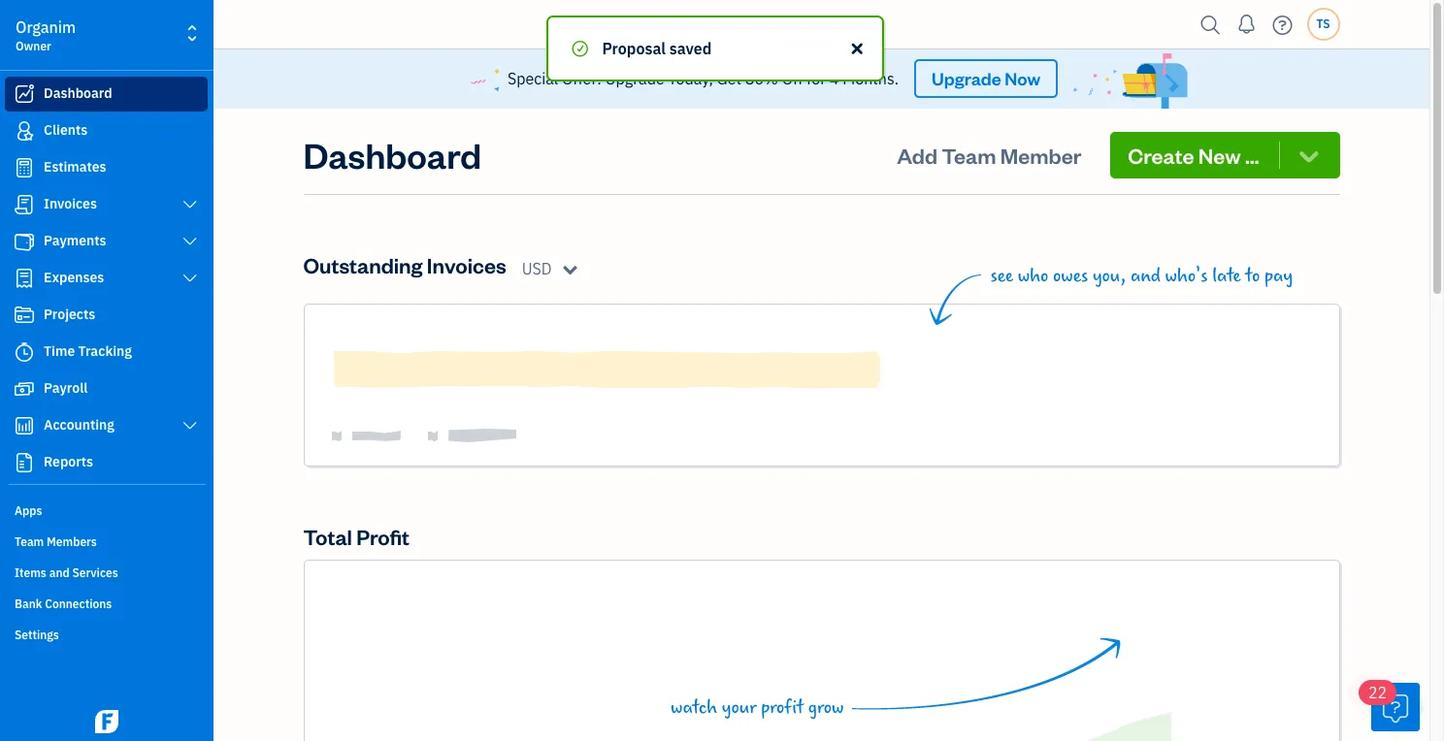 Task type: locate. For each thing, give the bounding box(es) containing it.
1 horizontal spatial team
[[942, 141, 997, 169]]

proposal saved status
[[0, 16, 1430, 82]]

0 horizontal spatial and
[[49, 566, 70, 581]]

outstanding
[[303, 251, 423, 278]]

and right items
[[49, 566, 70, 581]]

settings
[[15, 628, 59, 643]]

organim
[[16, 17, 76, 37]]

bank connections
[[15, 597, 112, 612]]

chevron large down image up reports link
[[181, 418, 199, 434]]

4 chevron large down image from the top
[[181, 418, 199, 434]]

1 chevron large down image from the top
[[181, 197, 199, 213]]

team inside team members link
[[15, 535, 44, 550]]

0 horizontal spatial dashboard
[[44, 84, 112, 102]]

months.
[[843, 69, 899, 89]]

chevron large down image down estimates link
[[181, 197, 199, 213]]

0 vertical spatial invoices
[[44, 195, 97, 213]]

4
[[830, 69, 839, 89]]

chevron large down image for accounting
[[181, 418, 199, 434]]

dashboard link
[[5, 77, 208, 112]]

total profit
[[303, 523, 410, 550]]

saved
[[670, 39, 712, 58]]

chevron large down image inside the payments link
[[181, 234, 199, 250]]

1 vertical spatial invoices
[[427, 251, 507, 278]]

team members link
[[5, 527, 208, 556]]

accounting
[[44, 417, 115, 434]]

upgrade down proposal
[[606, 69, 665, 89]]

chevron large down image for expenses
[[181, 271, 199, 286]]

success image
[[571, 37, 589, 60]]

search image
[[1196, 10, 1227, 39]]

team right add at the right top of the page
[[942, 141, 997, 169]]

and right you,
[[1131, 265, 1161, 287]]

items
[[15, 566, 46, 581]]

organim owner
[[16, 17, 76, 53]]

clients link
[[5, 114, 208, 149]]

invoices left usd
[[427, 251, 507, 278]]

create new …
[[1128, 141, 1260, 169]]

late
[[1213, 265, 1242, 287]]

payments link
[[5, 224, 208, 259]]

estimates
[[44, 158, 106, 176]]

1 vertical spatial team
[[15, 535, 44, 550]]

1 horizontal spatial invoices
[[427, 251, 507, 278]]

apps link
[[5, 496, 208, 525]]

team down the apps
[[15, 535, 44, 550]]

who's
[[1166, 265, 1208, 287]]

team
[[942, 141, 997, 169], [15, 535, 44, 550]]

reports
[[44, 453, 93, 471]]

ts button
[[1307, 8, 1340, 41]]

bank connections link
[[5, 589, 208, 618]]

items and services
[[15, 566, 118, 581]]

expenses
[[44, 269, 104, 286]]

watch your profit grow
[[671, 697, 844, 719]]

0 horizontal spatial team
[[15, 535, 44, 550]]

chevron large down image up projects "link"
[[181, 271, 199, 286]]

22
[[1369, 684, 1388, 703]]

invoices up payments
[[44, 195, 97, 213]]

pay
[[1265, 265, 1293, 287]]

0 vertical spatial team
[[942, 141, 997, 169]]

and inside main element
[[49, 566, 70, 581]]

1 vertical spatial dashboard
[[303, 132, 482, 177]]

proposal saved
[[602, 39, 712, 58]]

chevron large down image
[[181, 197, 199, 213], [181, 234, 199, 250], [181, 271, 199, 286], [181, 418, 199, 434]]

payment image
[[13, 232, 36, 251]]

0 vertical spatial and
[[1131, 265, 1161, 287]]

upgrade left now
[[932, 67, 1002, 90]]

3 chevron large down image from the top
[[181, 271, 199, 286]]

projects link
[[5, 298, 208, 333]]

offer:
[[562, 69, 602, 89]]

chevrondown image
[[1296, 141, 1323, 169]]

0 vertical spatial dashboard
[[44, 84, 112, 102]]

outstanding invoices
[[303, 251, 507, 278]]

settings link
[[5, 620, 208, 650]]

resource center badge image
[[1372, 684, 1420, 732]]

accounting link
[[5, 409, 208, 444]]

invoices
[[44, 195, 97, 213], [427, 251, 507, 278]]

1 vertical spatial and
[[49, 566, 70, 581]]

upgrade now link
[[915, 60, 1058, 98]]

dashboard
[[44, 84, 112, 102], [303, 132, 482, 177]]

chevron large down image inside accounting link
[[181, 418, 199, 434]]

80%
[[745, 69, 779, 89]]

2 chevron large down image from the top
[[181, 234, 199, 250]]

money image
[[13, 380, 36, 399]]

upgrade
[[932, 67, 1002, 90], [606, 69, 665, 89]]

chevron large down image up expenses link
[[181, 234, 199, 250]]

usd
[[522, 259, 552, 278]]

bank
[[15, 597, 42, 612]]

total
[[303, 523, 352, 550]]

watch
[[671, 697, 718, 719]]

close image
[[849, 37, 867, 60]]

see who owes you, and who's late to pay
[[991, 265, 1293, 287]]

and
[[1131, 265, 1161, 287], [49, 566, 70, 581]]

for
[[807, 69, 826, 89]]

create
[[1128, 141, 1195, 169]]

profit
[[357, 523, 410, 550]]

freshbooks image
[[91, 711, 122, 734]]

main element
[[0, 0, 262, 742]]

today,
[[668, 69, 713, 89]]

Currency field
[[522, 257, 587, 280]]

expense image
[[13, 269, 36, 288]]

0 horizontal spatial invoices
[[44, 195, 97, 213]]

items and services link
[[5, 558, 208, 587]]

special
[[508, 69, 558, 89]]



Task type: vqa. For each thing, say whether or not it's contained in the screenshot.
estimate Icon on the left top of page
yes



Task type: describe. For each thing, give the bounding box(es) containing it.
upgrade now
[[932, 67, 1041, 90]]

members
[[47, 535, 97, 550]]

payroll
[[44, 380, 88, 397]]

time
[[44, 343, 75, 360]]

chart image
[[13, 417, 36, 436]]

invoices inside main element
[[44, 195, 97, 213]]

clients
[[44, 121, 88, 139]]

team inside the add team member button
[[942, 141, 997, 169]]

create new … button
[[1111, 132, 1340, 178]]

timer image
[[13, 343, 36, 362]]

you,
[[1093, 265, 1127, 287]]

payroll link
[[5, 372, 208, 407]]

member
[[1001, 141, 1082, 169]]

chevron large down image for invoices
[[181, 197, 199, 213]]

time tracking link
[[5, 335, 208, 370]]

team members
[[15, 535, 97, 550]]

dashboard image
[[13, 84, 36, 104]]

notifications image
[[1232, 5, 1263, 44]]

grow
[[808, 697, 844, 719]]

client image
[[13, 121, 36, 141]]

time tracking
[[44, 343, 132, 360]]

1 horizontal spatial and
[[1131, 265, 1161, 287]]

services
[[72, 566, 118, 581]]

chevron large down image for payments
[[181, 234, 199, 250]]

see
[[991, 265, 1014, 287]]

your
[[722, 697, 757, 719]]

expenses link
[[5, 261, 208, 296]]

add team member button
[[880, 132, 1099, 178]]

0 horizontal spatial upgrade
[[606, 69, 665, 89]]

…
[[1246, 141, 1260, 169]]

new
[[1199, 141, 1242, 169]]

invoice image
[[13, 195, 36, 215]]

special offer: upgrade today, get 80% off for 4 months.
[[508, 69, 899, 89]]

to
[[1246, 265, 1261, 287]]

profit
[[761, 697, 804, 719]]

who
[[1018, 265, 1049, 287]]

owner
[[16, 39, 51, 53]]

payments
[[44, 232, 106, 250]]

proposal
[[602, 39, 666, 58]]

dashboard inside main element
[[44, 84, 112, 102]]

add team member
[[897, 141, 1082, 169]]

reports link
[[5, 446, 208, 481]]

project image
[[13, 306, 36, 325]]

add
[[897, 141, 938, 169]]

get
[[717, 69, 742, 89]]

1 horizontal spatial upgrade
[[932, 67, 1002, 90]]

estimate image
[[13, 158, 36, 178]]

estimates link
[[5, 150, 208, 185]]

go to help image
[[1268, 10, 1299, 39]]

apps
[[15, 504, 42, 518]]

22 button
[[1359, 681, 1420, 732]]

projects
[[44, 306, 95, 323]]

now
[[1005, 67, 1041, 90]]

connections
[[45, 597, 112, 612]]

1 horizontal spatial dashboard
[[303, 132, 482, 177]]

tracking
[[78, 343, 132, 360]]

invoices link
[[5, 187, 208, 222]]

off
[[782, 69, 803, 89]]

owes
[[1053, 265, 1089, 287]]

ts
[[1317, 17, 1331, 31]]

report image
[[13, 453, 36, 473]]



